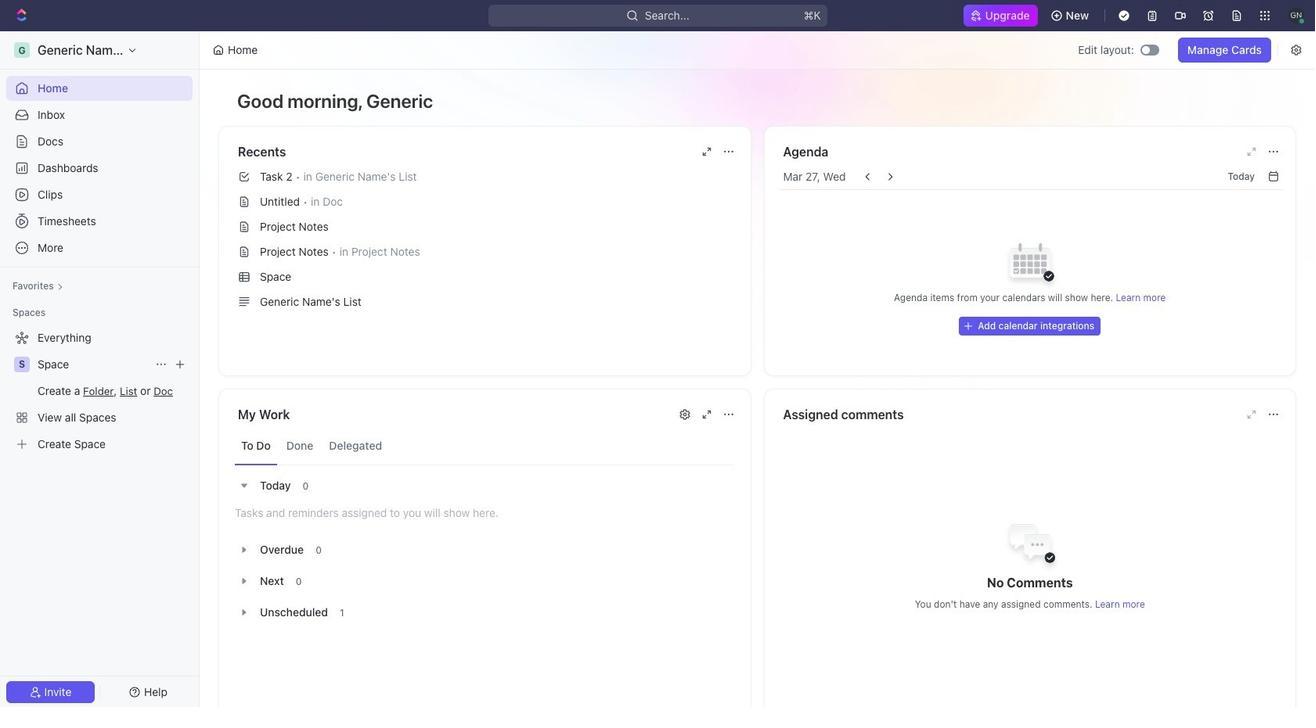 Task type: vqa. For each thing, say whether or not it's contained in the screenshot.
generic name's workspace, , 'element'
yes



Task type: locate. For each thing, give the bounding box(es) containing it.
sidebar navigation
[[0, 31, 203, 708]]

tab list
[[235, 428, 735, 466]]

tree
[[6, 326, 193, 457]]

tree inside the sidebar navigation
[[6, 326, 193, 457]]



Task type: describe. For each thing, give the bounding box(es) containing it.
space, , element
[[14, 357, 30, 373]]

generic name's workspace, , element
[[14, 42, 30, 58]]



